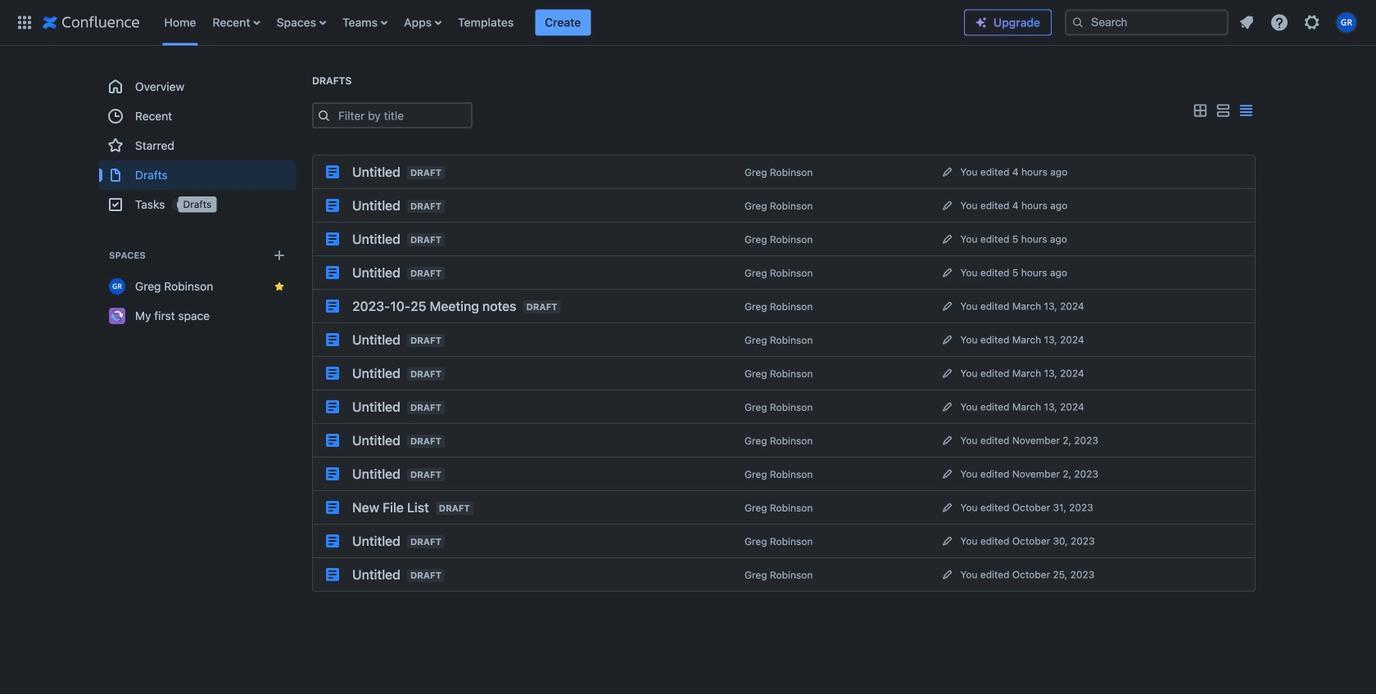 Task type: locate. For each thing, give the bounding box(es) containing it.
page image
[[326, 266, 339, 279], [326, 401, 339, 414], [326, 434, 339, 447], [326, 468, 339, 481], [326, 501, 339, 514], [326, 568, 339, 582]]

help icon image
[[1270, 13, 1289, 32]]

list item
[[535, 9, 591, 36]]

appswitcher icon image
[[15, 13, 34, 32]]

group
[[99, 72, 296, 220]]

5 page image from the top
[[326, 501, 339, 514]]

confluence image
[[43, 13, 140, 32], [43, 13, 140, 32]]

page image
[[326, 165, 339, 179], [326, 199, 339, 212], [326, 233, 339, 246], [326, 300, 339, 313], [326, 333, 339, 346], [326, 367, 339, 380], [326, 535, 339, 548]]

4 page image from the top
[[326, 468, 339, 481]]

0 horizontal spatial list
[[156, 0, 964, 45]]

6 page image from the top
[[326, 367, 339, 380]]

Search field
[[1065, 9, 1229, 36]]

banner
[[0, 0, 1376, 46]]

1 horizontal spatial list
[[1232, 8, 1366, 37]]

1 page image from the top
[[326, 266, 339, 279]]

list
[[156, 0, 964, 45], [1232, 8, 1366, 37]]

premium image
[[975, 16, 988, 29]]

6 page image from the top
[[326, 568, 339, 582]]

2 page image from the top
[[326, 199, 339, 212]]

Filter by title field
[[333, 104, 471, 127]]

None search field
[[1065, 9, 1229, 36]]

7 page image from the top
[[326, 535, 339, 548]]

3 page image from the top
[[326, 434, 339, 447]]

4 page image from the top
[[326, 300, 339, 313]]



Task type: vqa. For each thing, say whether or not it's contained in the screenshot.
the bottom My first space link
no



Task type: describe. For each thing, give the bounding box(es) containing it.
list item inside global element
[[535, 9, 591, 36]]

list for premium icon
[[1232, 8, 1366, 37]]

unstar this space image
[[273, 280, 286, 293]]

global element
[[10, 0, 964, 45]]

search image
[[1071, 16, 1084, 29]]

create a space image
[[269, 246, 289, 265]]

5 page image from the top
[[326, 333, 339, 346]]

3 page image from the top
[[326, 233, 339, 246]]

list for 'appswitcher icon'
[[156, 0, 964, 45]]

settings icon image
[[1302, 13, 1322, 32]]

notification icon image
[[1237, 13, 1256, 32]]

list image
[[1213, 101, 1233, 121]]

1 page image from the top
[[326, 165, 339, 179]]

cards image
[[1190, 101, 1210, 121]]

2 page image from the top
[[326, 401, 339, 414]]

compact list image
[[1236, 101, 1256, 121]]



